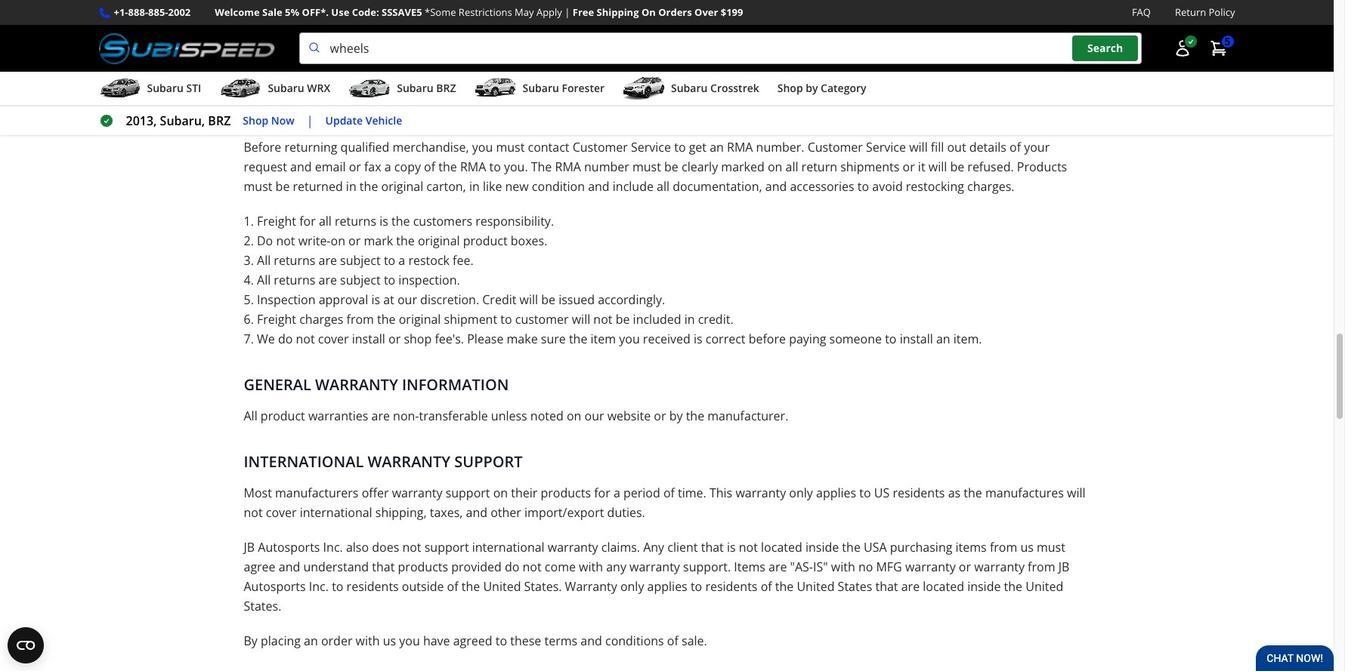 Task type: describe. For each thing, give the bounding box(es) containing it.
on inside most manufacturers offer warranty support on their products for a period of time. this warranty only applies to us residents as the manufactures will not cover international shipping, taxes, and other import/export duties.
[[493, 485, 508, 502]]

1.
[[244, 213, 254, 230]]

us
[[874, 485, 890, 502]]

terms
[[545, 633, 578, 650]]

or left it
[[903, 159, 915, 175]]

0 vertical spatial all
[[257, 253, 271, 269]]

any
[[643, 540, 664, 556]]

use
[[331, 5, 349, 19]]

not right do
[[276, 233, 295, 249]]

are down write-
[[319, 253, 337, 269]]

shop for shop by category
[[777, 81, 803, 95]]

must down request
[[244, 178, 272, 195]]

1 vertical spatial inside
[[967, 579, 1001, 596]]

products
[[1017, 159, 1067, 175]]

0 vertical spatial all
[[786, 159, 798, 175]]

1 vertical spatial returns
[[274, 253, 315, 269]]

you right since
[[513, 65, 533, 82]]

charge
[[909, 45, 948, 62]]

0 horizontal spatial located
[[761, 540, 802, 556]]

or inside the jb autosports inc. also does not support international warranty claims. any client that is not located inside the usa purchasing items from us must agree and understand that products provided do not come with any warranty support. items are "as-is" with no mfg warranty or warranty from jb autosports inc. to residents outside of the united states. warranty only applies to residents of the united states that are located inside the united states.
[[959, 559, 971, 576]]

not down 'charges'
[[296, 331, 315, 348]]

are down mfg at the bottom right
[[901, 579, 920, 596]]

in left like
[[469, 178, 480, 195]]

charges.
[[967, 178, 1015, 195]]

sale.
[[682, 633, 707, 650]]

1 vertical spatial brz
[[208, 113, 231, 129]]

to down the "mark"
[[384, 253, 395, 269]]

and down number
[[588, 178, 610, 195]]

products inside the jb autosports inc. also does not support international warranty claims. any client that is not located inside the usa purchasing items from us must agree and understand that products provided do not come with any warranty support. items are "as-is" with no mfg warranty or warranty from jb autosports inc. to residents outside of the united states. warranty only applies to residents of the united states that are located inside the united states.
[[398, 559, 448, 576]]

a subaru brz thumbnail image image
[[349, 77, 391, 100]]

to down support.
[[691, 579, 702, 596]]

agreed
[[453, 633, 492, 650]]

0 horizontal spatial rma
[[460, 159, 486, 175]]

2 horizontal spatial rma
[[727, 139, 753, 156]]

*some restrictions may apply | free shipping on orders over $199
[[425, 5, 743, 19]]

of down merchandise,
[[424, 159, 435, 175]]

must up you.
[[496, 139, 525, 156]]

residents inside most manufacturers offer warranty support on their products for a period of time. this warranty only applies to us residents as the manufactures will not cover international shipping, taxes, and other import/export duties.
[[893, 485, 945, 502]]

to up like
[[489, 159, 501, 175]]

sale
[[262, 5, 282, 19]]

1. freight for all returns is the customers responsibility. 2. do not write-on or mark the original product boxes. 3. all returns are subject to a restock fee. 4. all returns are subject to inspection. 5. inspection approval is at our discretion. credit will be issued accordingly. 6. freight charges from the original shipment to customer will not be included in credit. 7. we do not cover install or shop fee's. please make sure the item you received is correct before paying someone to install an item.
[[244, 213, 982, 348]]

1 vertical spatial inc.
[[309, 579, 329, 596]]

orders
[[727, 6, 764, 23]]

an right placing
[[304, 633, 318, 650]]

are up approval
[[319, 272, 337, 289]]

a
[[331, 45, 339, 62]]

is left at
[[371, 292, 380, 308]]

your down orders
[[664, 26, 690, 42]]

id,
[[786, 26, 802, 42]]

accordingly.
[[598, 292, 665, 308]]

warranty down 'items'
[[974, 559, 1025, 576]]

faq link
[[1132, 5, 1151, 20]]

applies inside the jb autosports inc. also does not support international warranty claims. any client that is not located inside the usa purchasing items from us must agree and understand that products provided do not come with any warranty support. items are "as-is" with no mfg warranty or warranty from jb autosports inc. to residents outside of the united states. warranty only applies to residents of the united states that are located inside the united states.
[[647, 579, 688, 596]]

discretion.
[[420, 292, 479, 308]]

information
[[402, 375, 509, 395]]

to left these
[[496, 633, 507, 650]]

warranty for general
[[315, 375, 398, 395]]

subispeed logo image
[[99, 33, 275, 64]]

not left come
[[523, 559, 542, 576]]

1 freight from the top
[[257, 213, 296, 230]]

a subaru sti thumbnail image image
[[99, 77, 141, 100]]

to right people
[[999, 65, 1011, 82]]

to
[[331, 26, 345, 42]]

with inside with your full name, order id, reason for canceling, and the part or parts you want to cancel. a small fee (5%-10% of the original price) will apply to order cancellations as the credit card companies charge us to process your original transaction. we believe this is fair since you clicked on the order button and typed your information in. we have to pay people to process the order and do the accounting.
[[637, 26, 661, 42]]

of inside due to the integration of several systems and processes across multiple departments orders cannot be canceled or exchanged except in very limited circumstances. to inquire about canceling an order please
[[371, 6, 383, 23]]

charges
[[299, 311, 343, 328]]

order up button
[[633, 45, 665, 62]]

do inside the jb autosports inc. also does not support international warranty claims. any client that is not located inside the usa purchasing items from us must agree and understand that products provided do not come with any warranty support. items are "as-is" with no mfg warranty or warranty from jb autosports inc. to residents outside of the united states. warranty only applies to residents of the united states that are located inside the united states.
[[505, 559, 519, 576]]

international
[[244, 452, 364, 472]]

credit
[[482, 292, 516, 308]]

import/export
[[525, 505, 604, 522]]

contact us link
[[574, 26, 634, 42]]

+1-888-885-2002
[[114, 5, 191, 19]]

number
[[584, 159, 629, 175]]

clicked
[[537, 65, 575, 82]]

an inside due to the integration of several systems and processes across multiple departments orders cannot be canceled or exchanged except in very limited circumstances. to inquire about canceling an order please
[[483, 26, 497, 42]]

1 vertical spatial our
[[585, 408, 604, 425]]

1 customer from the left
[[573, 139, 628, 156]]

email
[[315, 159, 346, 175]]

support.
[[683, 559, 731, 576]]

documentation,
[[673, 178, 762, 195]]

not right does
[[402, 540, 421, 556]]

credit.
[[698, 311, 734, 328]]

fee's.
[[435, 331, 464, 348]]

the inside due to the integration of several systems and processes across multiple departments orders cannot be canceled or exchanged except in very limited circumstances. to inquire about canceling an order please
[[285, 6, 303, 23]]

parts
[[1013, 26, 1043, 42]]

and down number.
[[765, 178, 787, 195]]

is inside with your full name, order id, reason for canceling, and the part or parts you want to cancel. a small fee (5%-10% of the original price) will apply to order cancellations as the credit card companies charge us to process your original transaction. we believe this is fair since you clicked on the order button and typed your information in. we have to pay people to process the order and do the accounting.
[[447, 65, 456, 82]]

now
[[271, 113, 295, 128]]

offer
[[362, 485, 389, 502]]

is down credit.
[[694, 331, 703, 348]]

original up since
[[483, 45, 525, 62]]

and down cancellations on the top
[[693, 65, 715, 82]]

to down shipments
[[858, 178, 869, 195]]

6.
[[244, 311, 254, 328]]

welcome sale 5% off*. use code: sssave5
[[215, 5, 422, 19]]

warranty up come
[[548, 540, 598, 556]]

not inside most manufacturers offer warranty support on their products for a period of time. this warranty only applies to us residents as the manufactures will not cover international shipping, taxes, and other import/export duties.
[[244, 505, 263, 522]]

refused.
[[968, 159, 1014, 175]]

will up customer
[[520, 292, 538, 308]]

0 horizontal spatial states.
[[244, 599, 281, 615]]

transaction.
[[289, 65, 356, 82]]

2 vertical spatial from
[[1028, 559, 1055, 576]]

and down returning
[[290, 159, 312, 175]]

will inside with your full name, order id, reason for canceling, and the part or parts you want to cancel. a small fee (5%-10% of the original price) will apply to order cancellations as the credit card companies charge us to process your original transaction. we believe this is fair since you clicked on the order button and typed your information in. we have to pay people to process the order and do the accounting.
[[563, 45, 582, 62]]

usa
[[864, 540, 887, 556]]

order up shop now
[[244, 85, 275, 101]]

original down want
[[244, 65, 286, 82]]

0 horizontal spatial inside
[[806, 540, 839, 556]]

to right "someone"
[[885, 331, 897, 348]]

must inside the jb autosports inc. also does not support international warranty claims. any client that is not located inside the usa purchasing items from us must agree and understand that products provided do not come with any warranty support. items are "as-is" with no mfg warranty or warranty from jb autosports inc. to residents outside of the united states. warranty only applies to residents of the united states that are located inside the united states.
[[1037, 540, 1066, 556]]

your right typed
[[753, 65, 779, 82]]

applies inside most manufacturers offer warranty support on their products for a period of time. this warranty only applies to us residents as the manufactures will not cover international shipping, taxes, and other import/export duties.
[[816, 485, 856, 502]]

and inside most manufacturers offer warranty support on their products for a period of time. this warranty only applies to us residents as the manufactures will not cover international shipping, taxes, and other import/export duties.
[[466, 505, 488, 522]]

responsibility.
[[476, 213, 554, 230]]

1 vertical spatial autosports
[[244, 579, 306, 596]]

or inside due to the integration of several systems and processes across multiple departments orders cannot be canceled or exchanged except in very limited circumstances. to inquire about canceling an order please
[[879, 6, 892, 23]]

card
[[817, 45, 842, 62]]

and right the terms
[[581, 633, 602, 650]]

across
[[562, 6, 598, 23]]

restrictions
[[459, 5, 512, 19]]

wrx
[[307, 81, 330, 95]]

by placing an order with us you have agreed to these terms and conditions of sale.
[[244, 633, 707, 650]]

order inside due to the integration of several systems and processes across multiple departments orders cannot be canceled or exchanged except in very limited circumstances. to inquire about canceling an order please
[[500, 26, 532, 42]]

want
[[244, 45, 272, 62]]

jb autosports inc. also does not support international warranty claims. any client that is not located inside the usa purchasing items from us must agree and understand that products provided do not come with any warranty support. items are "as-is" with no mfg warranty or warranty from jb autosports inc. to residents outside of the united states. warranty only applies to residents of the united states that are located inside the united states.
[[244, 540, 1070, 615]]

at
[[383, 292, 394, 308]]

category
[[821, 81, 866, 95]]

1 horizontal spatial we
[[359, 65, 377, 82]]

"as-
[[790, 559, 813, 576]]

client
[[668, 540, 698, 556]]

manufactures
[[985, 485, 1064, 502]]

or left fax
[[349, 159, 361, 175]]

not up items in the bottom of the page
[[739, 540, 758, 556]]

to up at
[[384, 272, 395, 289]]

warranty right this
[[736, 485, 786, 502]]

cannot
[[767, 6, 806, 23]]

2 freight from the top
[[257, 311, 296, 328]]

believe
[[380, 65, 420, 82]]

7.
[[244, 331, 254, 348]]

subaru for subaru sti
[[147, 81, 184, 95]]

not up item
[[594, 311, 613, 328]]

by inside dropdown button
[[806, 81, 818, 95]]

will left fill at the right of the page
[[909, 139, 928, 156]]

you down limited
[[1046, 26, 1066, 42]]

contact inside before returning qualified merchandise, you must contact customer service to get an rma number. customer service will fill out details of your request and email or fax a copy of the rma to you. the rma number must be clearly marked on all return shipments or it will be refused. products must be returned in the original carton, in like new condition and include all documentation, and accessories to avoid restocking charges.
[[528, 139, 569, 156]]

due
[[244, 6, 267, 23]]

your inside before returning qualified merchandise, you must contact customer service to get an rma number. customer service will fill out details of your request and email or fax a copy of the rma to you. the rma number must be clearly marked on all return shipments or it will be refused. products must be returned in the original carton, in like new condition and include all documentation, and accessories to avoid restocking charges.
[[1024, 139, 1050, 156]]

in right returned
[[346, 178, 357, 195]]

and up charge
[[925, 26, 947, 42]]

1 horizontal spatial residents
[[705, 579, 758, 596]]

1 horizontal spatial jb
[[1059, 559, 1070, 576]]

crosstrek
[[710, 81, 759, 95]]

understand
[[303, 559, 369, 576]]

1 horizontal spatial all
[[657, 178, 670, 195]]

of right outside
[[447, 579, 458, 596]]

integration
[[306, 6, 368, 23]]

order left button
[[617, 65, 649, 82]]

on inside the 1. freight for all returns is the customers responsibility. 2. do not write-on or mark the original product boxes. 3. all returns are subject to a restock fee. 4. all returns are subject to inspection. 5. inspection approval is at our discretion. credit will be issued accordingly. 6. freight charges from the original shipment to customer will not be included in credit. 7. we do not cover install or shop fee's. please make sure the item you received is correct before paying someone to install an item.
[[331, 233, 345, 249]]

out
[[947, 139, 966, 156]]

on right noted
[[567, 408, 581, 425]]

you down outside
[[399, 633, 420, 650]]

on inside before returning qualified merchandise, you must contact customer service to get an rma number. customer service will fill out details of your request and email or fax a copy of the rma to you. the rma number must be clearly marked on all return shipments or it will be refused. products must be returned in the original carton, in like new condition and include all documentation, and accessories to avoid restocking charges.
[[768, 159, 782, 175]]

shop now link
[[243, 112, 295, 130]]

1 horizontal spatial rma
[[555, 159, 581, 175]]

your down parts
[[1029, 45, 1054, 62]]

885-
[[148, 5, 168, 19]]

get
[[689, 139, 707, 156]]

shop by category
[[777, 81, 866, 95]]

exchanged
[[895, 6, 956, 23]]

2 vertical spatial all
[[244, 408, 257, 425]]

warranty down any
[[630, 559, 680, 576]]

a inside most manufacturers offer warranty support on their products for a period of time. this warranty only applies to us residents as the manufactures will not cover international shipping, taxes, and other import/export duties.
[[614, 485, 620, 502]]

number.
[[756, 139, 805, 156]]

or left shop
[[388, 331, 401, 348]]

+1-
[[114, 5, 128, 19]]

search button
[[1072, 36, 1138, 61]]

returning
[[285, 139, 337, 156]]

be down out
[[950, 159, 964, 175]]

you inside before returning qualified merchandise, you must contact customer service to get an rma number. customer service will fill out details of your request and email or fax a copy of the rma to you. the rma number must be clearly marked on all return shipments or it will be refused. products must be returned in the original carton, in like new condition and include all documentation, and accessories to avoid restocking charges.
[[472, 139, 493, 156]]

shipping
[[597, 5, 639, 19]]

warranty up shipping,
[[392, 485, 442, 502]]

please
[[467, 331, 504, 348]]

to down understand
[[332, 579, 343, 596]]

of inside most manufacturers offer warranty support on their products for a period of time. this warranty only applies to us residents as the manufactures will not cover international shipping, taxes, and other import/export duties.
[[663, 485, 675, 502]]

off*.
[[302, 5, 329, 19]]

must up include
[[633, 159, 661, 175]]

international warranty support
[[244, 452, 523, 472]]

are left non-
[[371, 408, 390, 425]]

1 horizontal spatial |
[[565, 5, 570, 19]]

1 vertical spatial that
[[372, 559, 395, 576]]

systems
[[429, 6, 475, 23]]

and inside the jb autosports inc. also does not support international warranty claims. any client that is not located inside the usa purchasing items from us must agree and understand that products provided do not come with any warranty support. items are "as-is" with no mfg warranty or warranty from jb autosports inc. to residents outside of the united states. warranty only applies to residents of the united states that are located inside the united states.
[[279, 559, 300, 576]]

1 vertical spatial process
[[1014, 65, 1058, 82]]

and inside due to the integration of several systems and processes across multiple departments orders cannot be canceled or exchanged except in very limited circumstances. to inquire about canceling an order please
[[478, 6, 499, 23]]

will inside most manufacturers offer warranty support on their products for a period of time. this warranty only applies to us residents as the manufactures will not cover international shipping, taxes, and other import/export duties.
[[1067, 485, 1086, 502]]

0 vertical spatial states.
[[524, 579, 562, 596]]

2 install from the left
[[900, 331, 933, 348]]

subaru crosstrek
[[671, 81, 759, 95]]

pay
[[934, 65, 954, 82]]

2 horizontal spatial that
[[875, 579, 898, 596]]

product inside the 1. freight for all returns is the customers responsibility. 2. do not write-on or mark the original product boxes. 3. all returns are subject to a restock fee. 4. all returns are subject to inspection. 5. inspection approval is at our discretion. credit will be issued accordingly. 6. freight charges from the original shipment to customer will not be included in credit. 7. we do not cover install or shop fee's. please make sure the item you received is correct before paying someone to install an item.
[[463, 233, 508, 249]]

subaru forester
[[523, 81, 605, 95]]

items
[[956, 540, 987, 556]]

items
[[734, 559, 765, 576]]

*some
[[425, 5, 456, 19]]

accessories
[[790, 178, 855, 195]]

us inside the jb autosports inc. also does not support international warranty claims. any client that is not located inside the usa purchasing items from us must agree and understand that products provided do not come with any warranty support. items are "as-is" with no mfg warranty or warranty from jb autosports inc. to residents outside of the united states. warranty only applies to residents of the united states that are located inside the united states.
[[1021, 540, 1034, 556]]

inspection
[[257, 292, 316, 308]]

to down credit
[[501, 311, 512, 328]]

make
[[507, 331, 538, 348]]

be down request
[[276, 178, 290, 195]]

and up now
[[278, 85, 300, 101]]

subaru for subaru forester
[[523, 81, 559, 95]]

of left the sale. on the bottom
[[667, 633, 679, 650]]

of down items in the bottom of the page
[[761, 579, 772, 596]]

0 vertical spatial process
[[982, 45, 1025, 62]]

canceling
[[427, 26, 480, 42]]

only inside most manufacturers offer warranty support on their products for a period of time. this warranty only applies to us residents as the manufactures will not cover international shipping, taxes, and other import/export duties.
[[789, 485, 813, 502]]

will right it
[[929, 159, 947, 175]]

placing
[[261, 633, 301, 650]]



Task type: vqa. For each thing, say whether or not it's contained in the screenshot.
Steering Wheel and Accessories's /
no



Task type: locate. For each thing, give the bounding box(es) containing it.
1 subject from the top
[[340, 253, 381, 269]]

1 vertical spatial product
[[261, 408, 305, 425]]

1 horizontal spatial contact
[[574, 26, 617, 42]]

autosports down agree
[[244, 579, 306, 596]]

subaru down cancellations on the top
[[671, 81, 708, 95]]

vehicle
[[366, 113, 402, 128]]

customers
[[413, 213, 472, 230]]

button image
[[1173, 39, 1191, 58]]

this
[[423, 65, 444, 82]]

0 horizontal spatial international
[[300, 505, 372, 522]]

shop inside dropdown button
[[777, 81, 803, 95]]

cancellations
[[668, 45, 741, 62]]

to left get
[[674, 139, 686, 156]]

1 vertical spatial all
[[657, 178, 670, 195]]

0 vertical spatial as
[[744, 45, 757, 62]]

2 vertical spatial a
[[614, 485, 620, 502]]

2 horizontal spatial a
[[614, 485, 620, 502]]

and left other
[[466, 505, 488, 522]]

subaru inside dropdown button
[[671, 81, 708, 95]]

inc. down understand
[[309, 579, 329, 596]]

or right 'part' at the top
[[998, 26, 1010, 42]]

shop left now
[[243, 113, 268, 128]]

or right website
[[654, 408, 666, 425]]

0 horizontal spatial products
[[398, 559, 448, 576]]

all
[[786, 159, 798, 175], [657, 178, 670, 195], [319, 213, 332, 230]]

2 united from the left
[[797, 579, 835, 596]]

0 horizontal spatial as
[[744, 45, 757, 62]]

0 vertical spatial a
[[385, 159, 391, 175]]

cancel.
[[289, 45, 328, 62]]

purchasing
[[890, 540, 953, 556]]

accounting.
[[342, 85, 407, 101]]

0 vertical spatial for
[[847, 26, 863, 42]]

have left agreed
[[423, 633, 450, 650]]

period
[[623, 485, 660, 502]]

you inside the 1. freight for all returns is the customers responsibility. 2. do not write-on or mark the original product boxes. 3. all returns are subject to a restock fee. 4. all returns are subject to inspection. 5. inspection approval is at our discretion. credit will be issued accordingly. 6. freight charges from the original shipment to customer will not be included in credit. 7. we do not cover install or shop fee's. please make sure the item you received is correct before paying someone to install an item.
[[619, 331, 640, 348]]

companies
[[845, 45, 906, 62]]

1 vertical spatial jb
[[1059, 559, 1070, 576]]

support inside most manufacturers offer warranty support on their products for a period of time. this warranty only applies to us residents as the manufactures will not cover international shipping, taxes, and other import/export duties.
[[446, 485, 490, 502]]

boxes.
[[511, 233, 547, 249]]

0 vertical spatial cover
[[318, 331, 349, 348]]

for up write-
[[299, 213, 316, 230]]

0 vertical spatial only
[[789, 485, 813, 502]]

cover inside the 1. freight for all returns is the customers responsibility. 2. do not write-on or mark the original product boxes. 3. all returns are subject to a restock fee. 4. all returns are subject to inspection. 5. inspection approval is at our discretion. credit will be issued accordingly. 6. freight charges from the original shipment to customer will not be included in credit. 7. we do not cover install or shop fee's. please make sure the item you received is correct before paying someone to install an item.
[[318, 331, 349, 348]]

a
[[385, 159, 391, 175], [399, 253, 405, 269], [614, 485, 620, 502]]

copy
[[394, 159, 421, 175]]

avoid
[[872, 178, 903, 195]]

2 horizontal spatial do
[[505, 559, 519, 576]]

we right in.
[[868, 65, 886, 82]]

search input field
[[299, 33, 1142, 64]]

5
[[1225, 34, 1231, 49]]

button
[[652, 65, 690, 82]]

0 vertical spatial brz
[[436, 81, 456, 95]]

10%
[[420, 45, 444, 62]]

product down general
[[261, 408, 305, 425]]

+1-888-885-2002 link
[[114, 5, 191, 20]]

1 horizontal spatial as
[[948, 485, 961, 502]]

do down the transaction.
[[303, 85, 318, 101]]

on down apply
[[578, 65, 593, 82]]

1 united from the left
[[483, 579, 521, 596]]

residents right us
[[893, 485, 945, 502]]

1 vertical spatial warranty
[[368, 452, 451, 472]]

warranty up 'warranties'
[[315, 375, 398, 395]]

1 install from the left
[[352, 331, 385, 348]]

install left item.
[[900, 331, 933, 348]]

from inside the 1. freight for all returns is the customers responsibility. 2. do not write-on or mark the original product boxes. 3. all returns are subject to a restock fee. 4. all returns are subject to inspection. 5. inspection approval is at our discretion. credit will be issued accordingly. 6. freight charges from the original shipment to customer will not be included in credit. 7. we do not cover install or shop fee's. please make sure the item you received is correct before paying someone to install an item.
[[347, 311, 374, 328]]

customer
[[515, 311, 569, 328]]

do right 7.
[[278, 331, 293, 348]]

1 horizontal spatial located
[[923, 579, 964, 596]]

shop for shop now
[[243, 113, 268, 128]]

1 vertical spatial a
[[399, 253, 405, 269]]

or down 'items'
[[959, 559, 971, 576]]

1 horizontal spatial that
[[701, 540, 724, 556]]

us inside with your full name, order id, reason for canceling, and the part or parts you want to cancel. a small fee (5%-10% of the original price) will apply to order cancellations as the credit card companies charge us to process your original transaction. we believe this is fair since you clicked on the order button and typed your information in. we have to pay people to process the order and do the accounting.
[[951, 45, 964, 62]]

1 horizontal spatial customer
[[808, 139, 863, 156]]

1 horizontal spatial for
[[594, 485, 610, 502]]

0 vertical spatial international
[[300, 505, 372, 522]]

international inside most manufacturers offer warranty support on their products for a period of time. this warranty only applies to us residents as the manufactures will not cover international shipping, taxes, and other import/export duties.
[[300, 505, 372, 522]]

2 service from the left
[[866, 139, 906, 156]]

all right '4.'
[[257, 272, 271, 289]]

before
[[749, 331, 786, 348]]

contact up apply
[[574, 26, 617, 42]]

1 horizontal spatial product
[[463, 233, 508, 249]]

do inside the 1. freight for all returns is the customers responsibility. 2. do not write-on or mark the original product boxes. 3. all returns are subject to a restock fee. 4. all returns are subject to inspection. 5. inspection approval is at our discretion. credit will be issued accordingly. 6. freight charges from the original shipment to customer will not be included in credit. 7. we do not cover install or shop fee's. please make sure the item you received is correct before paying someone to install an item.
[[278, 331, 293, 348]]

2013, subaru, brz
[[126, 113, 231, 129]]

4.
[[244, 272, 254, 289]]

welcome
[[215, 5, 260, 19]]

888-
[[128, 5, 148, 19]]

our
[[398, 292, 417, 308], [585, 408, 604, 425]]

our inside the 1. freight for all returns is the customers responsibility. 2. do not write-on or mark the original product boxes. 3. all returns are subject to a restock fee. 4. all returns are subject to inspection. 5. inspection approval is at our discretion. credit will be issued accordingly. 6. freight charges from the original shipment to customer will not be included in credit. 7. we do not cover install or shop fee's. please make sure the item you received is correct before paying someone to install an item.
[[398, 292, 417, 308]]

2 subaru from the left
[[268, 81, 304, 95]]

international down manufacturers
[[300, 505, 372, 522]]

0 vertical spatial returns
[[335, 213, 376, 230]]

clearly
[[682, 159, 718, 175]]

1 subaru from the left
[[147, 81, 184, 95]]

subaru left "sti"
[[147, 81, 184, 95]]

1 horizontal spatial applies
[[816, 485, 856, 502]]

mfg
[[876, 559, 902, 576]]

0 horizontal spatial applies
[[647, 579, 688, 596]]

(5%-
[[396, 45, 420, 62]]

to down circumstances.
[[275, 45, 286, 62]]

original inside before returning qualified merchandise, you must contact customer service to get an rma number. customer service will fill out details of your request and email or fax a copy of the rma to you. the rma number must be clearly marked on all return shipments or it will be refused. products must be returned in the original carton, in like new condition and include all documentation, and accessories to avoid restocking charges.
[[381, 178, 423, 195]]

0 horizontal spatial from
[[347, 311, 374, 328]]

1 vertical spatial states.
[[244, 599, 281, 615]]

0 horizontal spatial install
[[352, 331, 385, 348]]

3 united from the left
[[1026, 579, 1064, 596]]

0 vertical spatial |
[[565, 5, 570, 19]]

fax
[[364, 159, 381, 175]]

that
[[701, 540, 724, 556], [372, 559, 395, 576], [875, 579, 898, 596]]

1 horizontal spatial a
[[399, 253, 405, 269]]

is left fair
[[447, 65, 456, 82]]

manufacturers
[[275, 485, 359, 502]]

0 horizontal spatial service
[[631, 139, 671, 156]]

| left free
[[565, 5, 570, 19]]

marked
[[721, 159, 765, 175]]

that down mfg at the bottom right
[[875, 579, 898, 596]]

applies down any
[[647, 579, 688, 596]]

to inside most manufacturers offer warranty support on their products for a period of time. this warranty only applies to us residents as the manufactures will not cover international shipping, taxes, and other import/export duties.
[[860, 485, 871, 502]]

subaru down price)
[[523, 81, 559, 95]]

1 vertical spatial from
[[990, 540, 1017, 556]]

order right placing
[[321, 633, 352, 650]]

shipments
[[841, 159, 900, 175]]

warranty down purchasing
[[905, 559, 956, 576]]

do inside with your full name, order id, reason for canceling, and the part or parts you want to cancel. a small fee (5%-10% of the original price) will apply to order cancellations as the credit card companies charge us to process your original transaction. we believe this is fair since you clicked on the order button and typed your information in. we have to pay people to process the order and do the accounting.
[[303, 85, 318, 101]]

inside up the is"
[[806, 540, 839, 556]]

as inside most manufacturers offer warranty support on their products for a period of time. this warranty only applies to us residents as the manufactures will not cover international shipping, taxes, and other import/export duties.
[[948, 485, 961, 502]]

we inside the 1. freight for all returns is the customers responsibility. 2. do not write-on or mark the original product boxes. 3. all returns are subject to a restock fee. 4. all returns are subject to inspection. 5. inspection approval is at our discretion. credit will be issued accordingly. 6. freight charges from the original shipment to customer will not be included in credit. 7. we do not cover install or shop fee's. please make sure the item you received is correct before paying someone to install an item.
[[257, 331, 275, 348]]

as inside with your full name, order id, reason for canceling, and the part or parts you want to cancel. a small fee (5%-10% of the original price) will apply to order cancellations as the credit card companies charge us to process your original transaction. we believe this is fair since you clicked on the order button and typed your information in. we have to pay people to process the order and do the accounting.
[[744, 45, 757, 62]]

0 horizontal spatial customer
[[573, 139, 628, 156]]

multiple
[[601, 6, 647, 23]]

price)
[[528, 45, 560, 62]]

0 horizontal spatial all
[[319, 213, 332, 230]]

0 vertical spatial that
[[701, 540, 724, 556]]

on
[[578, 65, 593, 82], [768, 159, 782, 175], [331, 233, 345, 249], [567, 408, 581, 425], [493, 485, 508, 502]]

products up import/export
[[541, 485, 591, 502]]

cover down 'charges'
[[318, 331, 349, 348]]

1 vertical spatial |
[[307, 113, 313, 129]]

products inside most manufacturers offer warranty support on their products for a period of time. this warranty only applies to us residents as the manufactures will not cover international shipping, taxes, and other import/export duties.
[[541, 485, 591, 502]]

new
[[505, 178, 529, 195]]

a subaru crosstrek thumbnail image image
[[623, 77, 665, 100]]

contact up the
[[528, 139, 569, 156]]

correct
[[706, 331, 746, 348]]

all inside the 1. freight for all returns is the customers responsibility. 2. do not write-on or mark the original product boxes. 3. all returns are subject to a restock fee. 4. all returns are subject to inspection. 5. inspection approval is at our discretion. credit will be issued accordingly. 6. freight charges from the original shipment to customer will not be included in credit. 7. we do not cover install or shop fee's. please make sure the item you received is correct before paying someone to install an item.
[[319, 213, 332, 230]]

to right apply
[[619, 45, 630, 62]]

be inside due to the integration of several systems and processes across multiple departments orders cannot be canceled or exchanged except in very limited circumstances. to inquire about canceling an order please
[[809, 6, 823, 23]]

0 vertical spatial from
[[347, 311, 374, 328]]

1 horizontal spatial products
[[541, 485, 591, 502]]

are left "as-
[[769, 559, 787, 576]]

1 vertical spatial all
[[257, 272, 271, 289]]

mark
[[364, 233, 393, 249]]

autosports up agree
[[258, 540, 320, 556]]

we right 7.
[[257, 331, 275, 348]]

cover inside most manufacturers offer warranty support on their products for a period of time. this warranty only applies to us residents as the manufactures will not cover international shipping, taxes, and other import/export duties.
[[266, 505, 297, 522]]

the inside most manufacturers offer warranty support on their products for a period of time. this warranty only applies to us residents as the manufactures will not cover international shipping, taxes, and other import/export duties.
[[964, 485, 982, 502]]

for down canceled
[[847, 26, 863, 42]]

someone
[[829, 331, 882, 348]]

taxes,
[[430, 505, 463, 522]]

0 horizontal spatial residents
[[347, 579, 399, 596]]

by
[[806, 81, 818, 95], [669, 408, 683, 425]]

come
[[545, 559, 576, 576]]

|
[[565, 5, 570, 19], [307, 113, 313, 129]]

will
[[563, 45, 582, 62], [909, 139, 928, 156], [929, 159, 947, 175], [520, 292, 538, 308], [572, 311, 590, 328], [1067, 485, 1086, 502]]

on left the "mark"
[[331, 233, 345, 249]]

apply
[[585, 45, 615, 62]]

on inside with your full name, order id, reason for canceling, and the part or parts you want to cancel. a small fee (5%-10% of the original price) will apply to order cancellations as the credit card companies charge us to process your original transaction. we believe this is fair since you clicked on the order button and typed your information in. we have to pay people to process the order and do the accounting.
[[578, 65, 593, 82]]

5 subaru from the left
[[671, 81, 708, 95]]

brz inside dropdown button
[[436, 81, 456, 95]]

1 vertical spatial only
[[620, 579, 644, 596]]

a inside the 1. freight for all returns is the customers responsibility. 2. do not write-on or mark the original product boxes. 3. all returns are subject to a restock fee. 4. all returns are subject to inspection. 5. inspection approval is at our discretion. credit will be issued accordingly. 6. freight charges from the original shipment to customer will not be included in credit. 7. we do not cover install or shop fee's. please make sure the item you received is correct before paying someone to install an item.
[[399, 253, 405, 269]]

support down taxes,
[[425, 540, 469, 556]]

0 vertical spatial product
[[463, 233, 508, 249]]

only down the any
[[620, 579, 644, 596]]

by right website
[[669, 408, 683, 425]]

0 vertical spatial have
[[889, 65, 916, 82]]

open widget image
[[8, 628, 44, 664]]

a inside before returning qualified merchandise, you must contact customer service to get an rma number. customer service will fill out details of your request and email or fax a copy of the rma to you. the rma number must be clearly marked on all return shipments or it will be refused. products must be returned in the original carton, in like new condition and include all documentation, and accessories to avoid restocking charges.
[[385, 159, 391, 175]]

0 vertical spatial freight
[[257, 213, 296, 230]]

0 vertical spatial shop
[[777, 81, 803, 95]]

0 horizontal spatial cover
[[266, 505, 297, 522]]

subaru brz
[[397, 81, 456, 95]]

on up other
[[493, 485, 508, 502]]

0 vertical spatial autosports
[[258, 540, 320, 556]]

subaru brz button
[[349, 75, 456, 105]]

2 horizontal spatial we
[[868, 65, 886, 82]]

please
[[535, 26, 571, 42]]

0 vertical spatial support
[[446, 485, 490, 502]]

most
[[244, 485, 272, 502]]

$199
[[721, 5, 743, 19]]

freight up do
[[257, 213, 296, 230]]

for inside with your full name, order id, reason for canceling, and the part or parts you want to cancel. a small fee (5%-10% of the original price) will apply to order cancellations as the credit card companies charge us to process your original transaction. we believe this is fair since you clicked on the order button and typed your information in. we have to pay people to process the order and do the accounting.
[[847, 26, 863, 42]]

fill
[[931, 139, 944, 156]]

all down number.
[[786, 159, 798, 175]]

subaru for subaru brz
[[397, 81, 434, 95]]

and left may
[[478, 6, 499, 23]]

0 horizontal spatial product
[[261, 408, 305, 425]]

as up 'items'
[[948, 485, 961, 502]]

brz right subaru,
[[208, 113, 231, 129]]

an inside before returning qualified merchandise, you must contact customer service to get an rma number. customer service will fill out details of your request and email or fax a copy of the rma to you. the rma number must be clearly marked on all return shipments or it will be refused. products must be returned in the original carton, in like new condition and include all documentation, and accessories to avoid restocking charges.
[[710, 139, 724, 156]]

4 subaru from the left
[[523, 81, 559, 95]]

0 horizontal spatial shop
[[243, 113, 268, 128]]

1 vertical spatial by
[[669, 408, 683, 425]]

an inside the 1. freight for all returns is the customers responsibility. 2. do not write-on or mark the original product boxes. 3. all returns are subject to a restock fee. 4. all returns are subject to inspection. 5. inspection approval is at our discretion. credit will be issued accordingly. 6. freight charges from the original shipment to customer will not be included in credit. 7. we do not cover install or shop fee's. please make sure the item you received is correct before paying someone to install an item.
[[936, 331, 950, 348]]

are
[[319, 253, 337, 269], [319, 272, 337, 289], [371, 408, 390, 425], [769, 559, 787, 576], [901, 579, 920, 596]]

1 horizontal spatial do
[[303, 85, 318, 101]]

0 vertical spatial contact
[[574, 26, 617, 42]]

order left id,
[[752, 26, 783, 42]]

support inside the jb autosports inc. also does not support international warranty claims. any client that is not located inside the usa purchasing items from us must agree and understand that products provided do not come with any warranty support. items are "as-is" with no mfg warranty or warranty from jb autosports inc. to residents outside of the united states. warranty only applies to residents of the united states that are located inside the united states.
[[425, 540, 469, 556]]

1 horizontal spatial have
[[889, 65, 916, 82]]

for inside the 1. freight for all returns is the customers responsibility. 2. do not write-on or mark the original product boxes. 3. all returns are subject to a restock fee. 4. all returns are subject to inspection. 5. inspection approval is at our discretion. credit will be issued accordingly. 6. freight charges from the original shipment to customer will not be included in credit. 7. we do not cover install or shop fee's. please make sure the item you received is correct before paying someone to install an item.
[[299, 213, 316, 230]]

only inside the jb autosports inc. also does not support international warranty claims. any client that is not located inside the usa purchasing items from us must agree and understand that products provided do not come with any warranty support. items are "as-is" with no mfg warranty or warranty from jb autosports inc. to residents outside of the united states. warranty only applies to residents of the united states that are located inside the united states.
[[620, 579, 644, 596]]

2 vertical spatial returns
[[274, 272, 315, 289]]

1 horizontal spatial by
[[806, 81, 818, 95]]

1 horizontal spatial inside
[[967, 579, 1001, 596]]

1 vertical spatial shop
[[243, 113, 268, 128]]

be left clearly
[[664, 159, 679, 175]]

be up customer
[[541, 292, 555, 308]]

rma up the marked
[[727, 139, 753, 156]]

to inside due to the integration of several systems and processes across multiple departments orders cannot be canceled or exchanged except in very limited circumstances. to inquire about canceling an order please
[[270, 6, 281, 23]]

free
[[573, 5, 594, 19]]

1 service from the left
[[631, 139, 671, 156]]

0 vertical spatial our
[[398, 292, 417, 308]]

do right provided
[[505, 559, 519, 576]]

general
[[244, 375, 311, 395]]

customer up return
[[808, 139, 863, 156]]

cover down most
[[266, 505, 297, 522]]

original up shop
[[399, 311, 441, 328]]

warranty for international
[[368, 452, 451, 472]]

0 horizontal spatial by
[[669, 408, 683, 425]]

2 vertical spatial all
[[319, 213, 332, 230]]

1 vertical spatial do
[[278, 331, 293, 348]]

is up the "mark"
[[380, 213, 388, 230]]

all right 3.
[[257, 253, 271, 269]]

subaru down the (5%-
[[397, 81, 434, 95]]

not
[[276, 233, 295, 249], [594, 311, 613, 328], [296, 331, 315, 348], [244, 505, 263, 522], [402, 540, 421, 556], [739, 540, 758, 556], [523, 559, 542, 576]]

for
[[847, 26, 863, 42], [299, 213, 316, 230], [594, 485, 610, 502]]

fee.
[[453, 253, 474, 269]]

our left website
[[585, 408, 604, 425]]

sssave5
[[382, 5, 422, 19]]

1 vertical spatial have
[[423, 633, 450, 650]]

1 horizontal spatial united
[[797, 579, 835, 596]]

international inside the jb autosports inc. also does not support international warranty claims. any client that is not located inside the usa purchasing items from us must agree and understand that products provided do not come with any warranty support. items are "as-is" with no mfg warranty or warranty from jb autosports inc. to residents outside of the united states. warranty only applies to residents of the united states that are located inside the united states.
[[472, 540, 545, 556]]

cover
[[318, 331, 349, 348], [266, 505, 297, 522]]

2 vertical spatial that
[[875, 579, 898, 596]]

brz left fair
[[436, 81, 456, 95]]

a right fax
[[385, 159, 391, 175]]

very
[[1013, 6, 1037, 23]]

return policy link
[[1175, 5, 1235, 20]]

except
[[959, 6, 996, 23]]

in left credit.
[[684, 311, 695, 328]]

subaru sti
[[147, 81, 201, 95]]

0 vertical spatial inc.
[[323, 540, 343, 556]]

1 horizontal spatial shop
[[777, 81, 803, 95]]

0 horizontal spatial jb
[[244, 540, 255, 556]]

2 customer from the left
[[808, 139, 863, 156]]

will down issued
[[572, 311, 590, 328]]

circumstances.
[[244, 26, 328, 42]]

0 horizontal spatial have
[[423, 633, 450, 650]]

policy
[[1209, 5, 1235, 19]]

2013,
[[126, 113, 157, 129]]

1 horizontal spatial our
[[585, 408, 604, 425]]

a subaru forester thumbnail image image
[[474, 77, 517, 100]]

1 vertical spatial freight
[[257, 311, 296, 328]]

to up people
[[967, 45, 979, 62]]

all down general
[[244, 408, 257, 425]]

have inside with your full name, order id, reason for canceling, and the part or parts you want to cancel. a small fee (5%-10% of the original price) will apply to order cancellations as the credit card companies charge us to process your original transaction. we believe this is fair since you clicked on the order button and typed your information in. we have to pay people to process the order and do the accounting.
[[889, 65, 916, 82]]

1 horizontal spatial service
[[866, 139, 906, 156]]

update vehicle
[[325, 113, 402, 128]]

states.
[[524, 579, 562, 596], [244, 599, 281, 615]]

duties.
[[607, 505, 645, 522]]

3 subaru from the left
[[397, 81, 434, 95]]

subaru for subaru crosstrek
[[671, 81, 708, 95]]

shop
[[404, 331, 432, 348]]

is inside the jb autosports inc. also does not support international warranty claims. any client that is not located inside the usa purchasing items from us must agree and understand that products provided do not come with any warranty support. items are "as-is" with no mfg warranty or warranty from jb autosports inc. to residents outside of the united states. warranty only applies to residents of the united states that are located inside the united states.
[[727, 540, 736, 556]]

in inside the 1. freight for all returns is the customers responsibility. 2. do not write-on or mark the original product boxes. 3. all returns are subject to a restock fee. 4. all returns are subject to inspection. 5. inspection approval is at our discretion. credit will be issued accordingly. 6. freight charges from the original shipment to customer will not be included in credit. 7. we do not cover install or shop fee's. please make sure the item you received is correct before paying someone to install an item.
[[684, 311, 695, 328]]

be down the accordingly.
[[616, 311, 630, 328]]

to left pay
[[920, 65, 931, 82]]

item.
[[954, 331, 982, 348]]

0 vertical spatial do
[[303, 85, 318, 101]]

0 horizontal spatial do
[[278, 331, 293, 348]]

agree
[[244, 559, 276, 576]]

1 horizontal spatial states.
[[524, 579, 562, 596]]

of right the details
[[1010, 139, 1021, 156]]

1 vertical spatial contact
[[528, 139, 569, 156]]

1 horizontal spatial international
[[472, 540, 545, 556]]

only up "as-
[[789, 485, 813, 502]]

return
[[1175, 5, 1206, 19]]

fair
[[459, 65, 478, 82]]

original down customers
[[418, 233, 460, 249]]

residents down does
[[347, 579, 399, 596]]

of inside with your full name, order id, reason for canceling, and the part or parts you want to cancel. a small fee (5%-10% of the original price) will apply to order cancellations as the credit card companies charge us to process your original transaction. we believe this is fair since you clicked on the order button and typed your information in. we have to pay people to process the order and do the accounting.
[[447, 45, 458, 62]]

subaru for subaru wrx
[[268, 81, 304, 95]]

0 horizontal spatial that
[[372, 559, 395, 576]]

1 vertical spatial subject
[[340, 272, 381, 289]]

outside
[[402, 579, 444, 596]]

0 vertical spatial warranty
[[315, 375, 398, 395]]

or left the "mark"
[[348, 233, 361, 249]]

1 vertical spatial located
[[923, 579, 964, 596]]

for inside most manufacturers offer warranty support on their products for a period of time. this warranty only applies to us residents as the manufactures will not cover international shipping, taxes, and other import/export duties.
[[594, 485, 610, 502]]

canceled
[[826, 6, 876, 23]]

a subaru wrx thumbnail image image
[[219, 77, 262, 100]]

or inside with your full name, order id, reason for canceling, and the part or parts you want to cancel. a small fee (5%-10% of the original price) will apply to order cancellations as the credit card companies charge us to process your original transaction. we believe this is fair since you clicked on the order button and typed your information in. we have to pay people to process the order and do the accounting.
[[998, 26, 1010, 42]]

sti
[[186, 81, 201, 95]]

2 subject from the top
[[340, 272, 381, 289]]

0 horizontal spatial for
[[299, 213, 316, 230]]

from
[[347, 311, 374, 328], [990, 540, 1017, 556], [1028, 559, 1055, 576]]

in inside due to the integration of several systems and processes across multiple departments orders cannot be canceled or exchanged except in very limited circumstances. to inquire about canceling an order please
[[1000, 6, 1010, 23]]

on
[[642, 5, 656, 19]]



